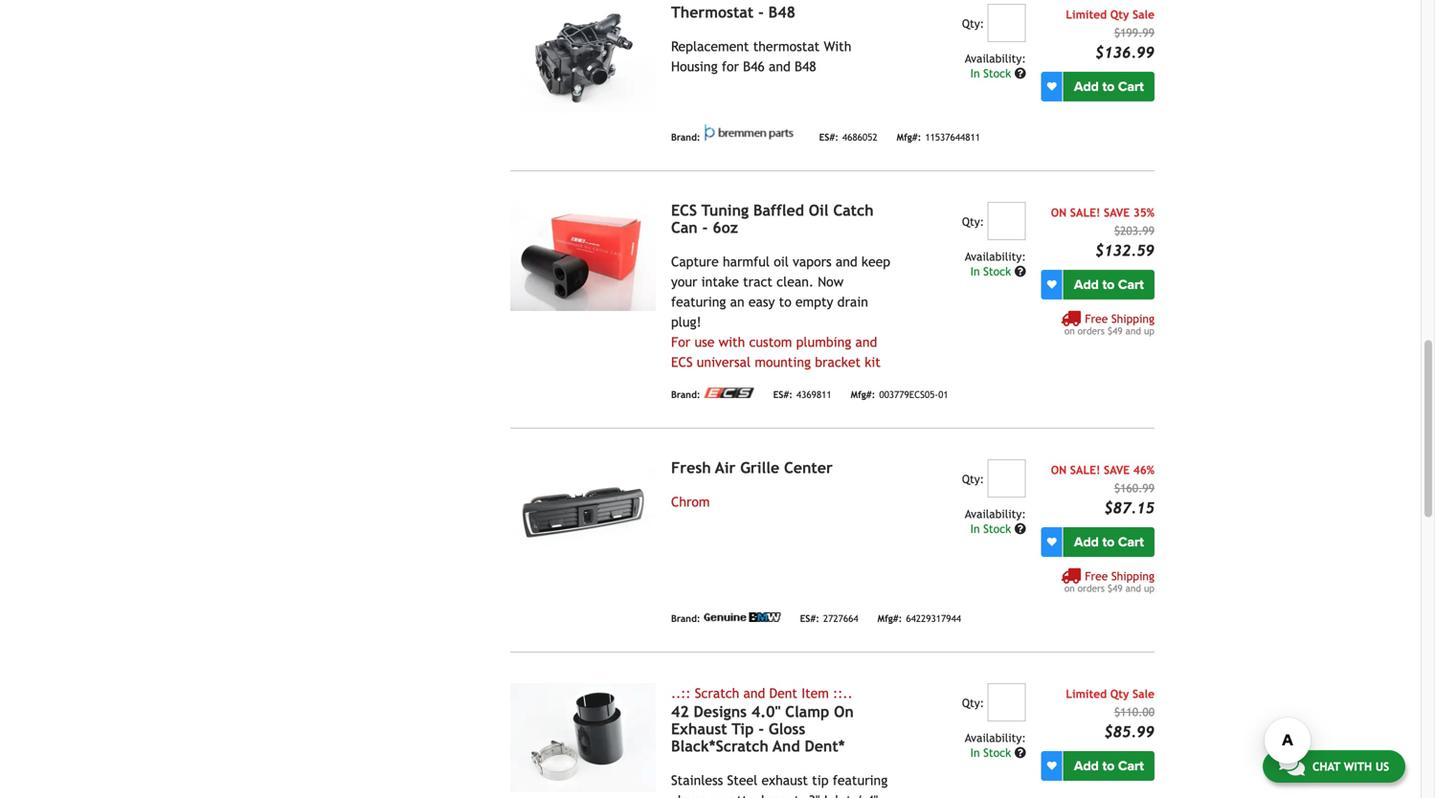 Task type: describe. For each thing, give the bounding box(es) containing it.
mounting
[[755, 355, 811, 370]]

capture
[[671, 254, 719, 269]]

center
[[784, 459, 833, 477]]

es#: 2727664
[[800, 614, 859, 625]]

add to cart button for $85.99
[[1064, 752, 1155, 781]]

$199.99
[[1115, 26, 1155, 39]]

harmful
[[723, 254, 770, 269]]

replacement
[[671, 39, 749, 54]]

add for $136.99
[[1074, 78, 1099, 95]]

intake
[[702, 274, 739, 290]]

availability: for $87.15
[[965, 508, 1026, 521]]

thermostat - b48
[[671, 3, 796, 21]]

cart for $136.99
[[1118, 78, 1144, 95]]

thermostat
[[671, 3, 754, 21]]

for
[[671, 335, 691, 350]]

attachment.
[[730, 793, 805, 799]]

designs
[[694, 703, 747, 721]]

capture harmful oil vapors and keep your intake tract clean. now featuring an easy to empty drain plug! for use with custom plumbing and ecs universal mounting bracket kit
[[671, 254, 891, 370]]

sale for $85.99
[[1133, 688, 1155, 701]]

add for $132.59
[[1074, 277, 1099, 293]]

limited qty sale $199.99 $136.99
[[1066, 8, 1155, 61]]

scratch and dent item 42 designs 4.0" clamp on exhaust tip - gloss black*scratch and dent*
[[671, 686, 854, 756]]

us
[[1376, 760, 1390, 774]]

6oz
[[713, 219, 738, 236]]

up for $87.15
[[1144, 583, 1155, 594]]

stock for $87.15
[[984, 522, 1011, 536]]

easy
[[749, 294, 775, 310]]

1 vertical spatial with
[[1344, 760, 1373, 774]]

add to cart for $85.99
[[1074, 758, 1144, 775]]

tip
[[732, 721, 754, 738]]

b48 inside replacement thermostat with housing for b46 and b48
[[795, 59, 817, 74]]

mfg#: 64229317944
[[878, 614, 962, 625]]

thermostat - b48 link
[[671, 3, 796, 21]]

3 question circle image from the top
[[1015, 747, 1026, 759]]

chat
[[1313, 760, 1341, 774]]

mfg#: for center
[[878, 614, 902, 625]]

3"
[[809, 793, 820, 799]]

fresh air grille center link
[[671, 459, 833, 477]]

free for $132.59
[[1085, 312, 1108, 326]]

drain
[[838, 294, 869, 310]]

dent*
[[805, 738, 845, 756]]

and
[[773, 738, 800, 756]]

cart for $87.15
[[1118, 534, 1144, 551]]

qty: for $136.99
[[962, 17, 985, 30]]

to for $136.99
[[1103, 78, 1115, 95]]

dent
[[770, 686, 798, 701]]

4.0"
[[752, 703, 781, 721]]

qty for $136.99
[[1111, 8, 1130, 21]]

stainless steel exhaust tip featuring clamp on attachment. 3" inlet / 4
[[671, 773, 888, 799]]

add to cart for $132.59
[[1074, 277, 1144, 293]]

black*scratch
[[671, 738, 769, 756]]

es#4686052 - 11537644811 - thermostat - b48 - replacement thermostat with housing for b46 and b48 - bremmen parts - bmw image
[[510, 4, 656, 113]]

tuning
[[702, 201, 749, 219]]

and up kit
[[856, 335, 878, 350]]

fresh air grille center
[[671, 459, 833, 477]]

catch
[[834, 201, 874, 219]]

in stock for $132.59
[[971, 265, 1015, 278]]

can
[[671, 219, 698, 236]]

01
[[939, 389, 949, 400]]

empty
[[796, 294, 834, 310]]

save for $87.15
[[1104, 463, 1130, 477]]

cart for $85.99
[[1118, 758, 1144, 775]]

on
[[834, 703, 854, 721]]

$49 for $87.15
[[1108, 583, 1123, 594]]

question circle image for $136.99
[[1015, 67, 1026, 79]]

add to wish list image for $132.59
[[1047, 280, 1057, 290]]

in stock for $136.99
[[971, 66, 1015, 80]]

availability: for $136.99
[[965, 52, 1026, 65]]

003779ecs05-
[[879, 389, 939, 400]]

mfg#: 11537644811
[[897, 132, 981, 143]]

stainless
[[671, 773, 723, 789]]

kit
[[865, 355, 881, 370]]

featuring inside stainless steel exhaust tip featuring clamp on attachment. 3" inlet / 4
[[833, 773, 888, 789]]

4 in from the top
[[971, 746, 980, 760]]

and down $132.59
[[1126, 326, 1142, 337]]

use
[[695, 335, 715, 350]]

on sale!                         save 35% $203.99 $132.59
[[1051, 206, 1155, 259]]

- inside scratch and dent item 42 designs 4.0" clamp on exhaust tip - gloss black*scratch and dent*
[[759, 721, 764, 738]]

$132.59
[[1095, 242, 1155, 259]]

mfg#: for oil
[[851, 389, 876, 400]]

on for $87.15
[[1065, 583, 1075, 594]]

qty: for $87.15
[[962, 473, 985, 486]]

custom
[[749, 335, 792, 350]]

free for $87.15
[[1085, 570, 1108, 583]]

an
[[730, 294, 745, 310]]

2727664
[[824, 614, 859, 625]]

es#: 4369811
[[773, 389, 832, 400]]

$110.00
[[1115, 706, 1155, 719]]

your
[[671, 274, 698, 290]]

es#: for oil
[[773, 389, 793, 400]]

and down $87.15
[[1126, 583, 1142, 594]]

qty for $85.99
[[1111, 688, 1130, 701]]

limited for $136.99
[[1066, 8, 1107, 21]]

gloss
[[769, 721, 806, 738]]

clean.
[[777, 274, 814, 290]]

orders for $132.59
[[1078, 326, 1105, 337]]

fresh
[[671, 459, 711, 477]]

46%
[[1134, 463, 1155, 477]]

orders for $87.15
[[1078, 583, 1105, 594]]

bracket
[[815, 355, 861, 370]]

stock for $132.59
[[984, 265, 1011, 278]]

4686052
[[843, 132, 878, 143]]

ecs tuning baffled oil catch can - 6oz
[[671, 201, 874, 236]]

with inside capture harmful oil vapors and keep your intake tract clean. now featuring an easy to empty drain plug! for use with custom plumbing and ecs universal mounting bracket kit
[[719, 335, 745, 350]]

add to cart for $87.15
[[1074, 534, 1144, 551]]

housing
[[671, 59, 718, 74]]

b46
[[743, 59, 765, 74]]

brand: for center
[[671, 614, 701, 625]]

0 vertical spatial mfg#:
[[897, 132, 922, 143]]

ecs inside ecs tuning baffled oil catch can - 6oz
[[671, 201, 697, 219]]

in stock for $87.15
[[971, 522, 1015, 536]]

0 vertical spatial -
[[758, 3, 764, 21]]

on for $132.59
[[1051, 206, 1067, 219]]

to for $87.15
[[1103, 534, 1115, 551]]

ecs inside capture harmful oil vapors and keep your intake tract clean. now featuring an easy to empty drain plug! for use with custom plumbing and ecs universal mounting bracket kit
[[671, 355, 693, 370]]

to for $132.59
[[1103, 277, 1115, 293]]

limited qty sale $110.00 $85.99
[[1066, 688, 1155, 741]]

add for $85.99
[[1074, 758, 1099, 775]]

clamp
[[785, 703, 830, 721]]

on sale!                         save 46% $160.99 $87.15
[[1051, 463, 1155, 517]]

with
[[824, 39, 852, 54]]

35%
[[1134, 206, 1155, 219]]

genuine bmw - corporate logo image
[[704, 613, 781, 622]]

add to cart button for $132.59
[[1064, 270, 1155, 300]]

4 stock from the top
[[984, 746, 1011, 760]]

0 vertical spatial b48
[[769, 3, 796, 21]]



Task type: vqa. For each thing, say whether or not it's contained in the screenshot.
In Stock
yes



Task type: locate. For each thing, give the bounding box(es) containing it.
64229317944
[[906, 614, 962, 625]]

4 add to cart from the top
[[1074, 758, 1144, 775]]

stock for $136.99
[[984, 66, 1011, 80]]

2 $49 from the top
[[1108, 583, 1123, 594]]

in for $87.15
[[971, 522, 980, 536]]

free shipping on orders $49 and up down $87.15
[[1065, 570, 1155, 594]]

add for $87.15
[[1074, 534, 1099, 551]]

1 vertical spatial question circle image
[[1015, 523, 1026, 535]]

shipping down $87.15
[[1112, 570, 1155, 583]]

bremmen parts - corporate logo image
[[704, 124, 800, 141]]

ecs
[[671, 201, 697, 219], [671, 355, 693, 370]]

0 vertical spatial shipping
[[1112, 312, 1155, 326]]

1 vertical spatial qty
[[1111, 688, 1130, 701]]

add to wish list image for $85.99
[[1047, 762, 1057, 771]]

2 add to wish list image from the top
[[1047, 280, 1057, 290]]

1 free shipping on orders $49 and up from the top
[[1065, 312, 1155, 337]]

item
[[802, 686, 829, 701]]

0 vertical spatial up
[[1144, 326, 1155, 337]]

- right tip
[[759, 721, 764, 738]]

2 vertical spatial question circle image
[[1015, 747, 1026, 759]]

1 vertical spatial add to wish list image
[[1047, 280, 1057, 290]]

to for $85.99
[[1103, 758, 1115, 775]]

2 sale! from the top
[[1070, 463, 1101, 477]]

2 stock from the top
[[984, 265, 1011, 278]]

sale! inside the on sale!                         save 46% $160.99 $87.15
[[1070, 463, 1101, 477]]

with left us
[[1344, 760, 1373, 774]]

0 vertical spatial limited
[[1066, 8, 1107, 21]]

0 vertical spatial free shipping on orders $49 and up
[[1065, 312, 1155, 337]]

$49 down $87.15
[[1108, 583, 1123, 594]]

11537644811
[[925, 132, 981, 143]]

1 qty from the top
[[1111, 8, 1130, 21]]

b48 down thermostat at the right top
[[795, 59, 817, 74]]

1 vertical spatial free
[[1085, 570, 1108, 583]]

mfg#: 003779ecs05-01
[[851, 389, 949, 400]]

cart
[[1118, 78, 1144, 95], [1118, 277, 1144, 293], [1118, 534, 1144, 551], [1118, 758, 1144, 775]]

shipping for $132.59
[[1112, 312, 1155, 326]]

2 up from the top
[[1144, 583, 1155, 594]]

0 vertical spatial on
[[1065, 326, 1075, 337]]

on inside the on sale!                         save 46% $160.99 $87.15
[[1051, 463, 1067, 477]]

2 shipping from the top
[[1112, 570, 1155, 583]]

to down $132.59
[[1103, 277, 1115, 293]]

mfg#: left 11537644811
[[897, 132, 922, 143]]

2 add to wish list image from the top
[[1047, 762, 1057, 771]]

inlet
[[824, 793, 852, 799]]

1 save from the top
[[1104, 206, 1130, 219]]

1 ecs from the top
[[671, 201, 697, 219]]

replacement thermostat with housing for b46 and b48
[[671, 39, 852, 74]]

0 vertical spatial sale!
[[1070, 206, 1101, 219]]

3 qty: from the top
[[962, 473, 985, 486]]

add to wish list image
[[1047, 538, 1057, 547], [1047, 762, 1057, 771]]

and inside scratch and dent item 42 designs 4.0" clamp on exhaust tip - gloss black*scratch and dent*
[[744, 686, 766, 701]]

brand: for oil
[[671, 389, 701, 400]]

in
[[971, 66, 980, 80], [971, 265, 980, 278], [971, 522, 980, 536], [971, 746, 980, 760]]

orders
[[1078, 326, 1105, 337], [1078, 583, 1105, 594]]

2 limited from the top
[[1066, 688, 1107, 701]]

0 vertical spatial orders
[[1078, 326, 1105, 337]]

add to cart button down $87.15
[[1064, 528, 1155, 557]]

brand: left bremmen parts - corporate logo
[[671, 132, 701, 143]]

0 vertical spatial brand:
[[671, 132, 701, 143]]

save for $132.59
[[1104, 206, 1130, 219]]

1 vertical spatial shipping
[[1112, 570, 1155, 583]]

add to cart
[[1074, 78, 1144, 95], [1074, 277, 1144, 293], [1074, 534, 1144, 551], [1074, 758, 1144, 775]]

chat with us
[[1313, 760, 1390, 774]]

question circle image
[[1015, 266, 1026, 277]]

1 in stock from the top
[[971, 66, 1015, 80]]

42 designs 4.0" clamp on exhaust tip - gloss black*scratch and dent* link
[[671, 703, 854, 756]]

3 cart from the top
[[1118, 534, 1144, 551]]

2 free shipping on orders $49 and up from the top
[[1065, 570, 1155, 594]]

1 vertical spatial save
[[1104, 463, 1130, 477]]

add down $132.59
[[1074, 277, 1099, 293]]

add to cart down $136.99
[[1074, 78, 1144, 95]]

add down limited qty sale $110.00 $85.99
[[1074, 758, 1099, 775]]

question circle image
[[1015, 67, 1026, 79], [1015, 523, 1026, 535], [1015, 747, 1026, 759]]

free down $132.59
[[1085, 312, 1108, 326]]

free shipping on orders $49 and up
[[1065, 312, 1155, 337], [1065, 570, 1155, 594]]

add to cart button for $136.99
[[1064, 72, 1155, 101]]

0 horizontal spatial with
[[719, 335, 745, 350]]

-
[[758, 3, 764, 21], [702, 219, 708, 236], [759, 721, 764, 738]]

1 up from the top
[[1144, 326, 1155, 337]]

1 add to wish list image from the top
[[1047, 538, 1057, 547]]

2 vertical spatial on
[[712, 793, 726, 799]]

2 add from the top
[[1074, 277, 1099, 293]]

to inside capture harmful oil vapors and keep your intake tract clean. now featuring an easy to empty drain plug! for use with custom plumbing and ecs universal mounting bracket kit
[[779, 294, 792, 310]]

on
[[1065, 326, 1075, 337], [1065, 583, 1075, 594], [712, 793, 726, 799]]

4 in stock from the top
[[971, 746, 1015, 760]]

brand:
[[671, 132, 701, 143], [671, 389, 701, 400], [671, 614, 701, 625]]

sale inside limited qty sale $110.00 $85.99
[[1133, 688, 1155, 701]]

and up now
[[836, 254, 858, 269]]

free shipping on orders $49 and up for $132.59
[[1065, 312, 1155, 337]]

shipping for $87.15
[[1112, 570, 1155, 583]]

0 vertical spatial with
[[719, 335, 745, 350]]

2 on from the top
[[1051, 463, 1067, 477]]

2 in stock from the top
[[971, 265, 1015, 278]]

up
[[1144, 326, 1155, 337], [1144, 583, 1155, 594]]

es#:
[[819, 132, 839, 143], [773, 389, 793, 400], [800, 614, 820, 625]]

and up 4.0"
[[744, 686, 766, 701]]

limited for $85.99
[[1066, 688, 1107, 701]]

3 availability: from the top
[[965, 508, 1026, 521]]

2 question circle image from the top
[[1015, 523, 1026, 535]]

0 vertical spatial on
[[1051, 206, 1067, 219]]

limited inside limited qty sale $110.00 $85.99
[[1066, 688, 1107, 701]]

$160.99
[[1115, 482, 1155, 495]]

es#: left 4369811
[[773, 389, 793, 400]]

1 vertical spatial mfg#:
[[851, 389, 876, 400]]

and
[[769, 59, 791, 74], [836, 254, 858, 269], [1126, 326, 1142, 337], [856, 335, 878, 350], [1126, 583, 1142, 594], [744, 686, 766, 701]]

air
[[715, 459, 736, 477]]

3 in from the top
[[971, 522, 980, 536]]

1 stock from the top
[[984, 66, 1011, 80]]

on for $87.15
[[1051, 463, 1067, 477]]

2 add to cart from the top
[[1074, 277, 1144, 293]]

add to wish list image for $87.15
[[1047, 538, 1057, 547]]

0 vertical spatial add to wish list image
[[1047, 82, 1057, 91]]

qty: for $132.59
[[962, 215, 985, 228]]

2 in from the top
[[971, 265, 980, 278]]

$49 for $132.59
[[1108, 326, 1123, 337]]

1 add to cart from the top
[[1074, 78, 1144, 95]]

1 vertical spatial sale
[[1133, 688, 1155, 701]]

sale! for $87.15
[[1070, 463, 1101, 477]]

1 in from the top
[[971, 66, 980, 80]]

2 cart from the top
[[1118, 277, 1144, 293]]

keep
[[862, 254, 891, 269]]

qty inside limited qty sale $199.99 $136.99
[[1111, 8, 1130, 21]]

universal
[[697, 355, 751, 370]]

featuring up /
[[833, 773, 888, 789]]

1 brand: from the top
[[671, 132, 701, 143]]

save inside the on sale!                         save 46% $160.99 $87.15
[[1104, 463, 1130, 477]]

ecs down for
[[671, 355, 693, 370]]

3 add from the top
[[1074, 534, 1099, 551]]

shipping
[[1112, 312, 1155, 326], [1112, 570, 1155, 583]]

1 horizontal spatial featuring
[[833, 773, 888, 789]]

brand: left genuine bmw - corporate logo
[[671, 614, 701, 625]]

4369811
[[797, 389, 832, 400]]

0 vertical spatial sale
[[1133, 8, 1155, 21]]

1 cart from the top
[[1118, 78, 1144, 95]]

qty inside limited qty sale $110.00 $85.99
[[1111, 688, 1130, 701]]

baffled
[[754, 201, 804, 219]]

sale! left 46%
[[1070, 463, 1101, 477]]

es#: left '2727664'
[[800, 614, 820, 625]]

add to cart for $136.99
[[1074, 78, 1144, 95]]

es#2727664 - 64229317944 - fresh air grille center - genuine bmw - bmw image
[[510, 460, 656, 569]]

exhaust
[[762, 773, 808, 789]]

save inside on sale!                         save 35% $203.99 $132.59
[[1104, 206, 1130, 219]]

1 vertical spatial up
[[1144, 583, 1155, 594]]

1 vertical spatial featuring
[[833, 773, 888, 789]]

on for $132.59
[[1065, 326, 1075, 337]]

1 on from the top
[[1051, 206, 1067, 219]]

$87.15
[[1104, 499, 1155, 517]]

cart down $132.59
[[1118, 277, 1144, 293]]

2 qty from the top
[[1111, 688, 1130, 701]]

- inside ecs tuning baffled oil catch can - 6oz
[[702, 219, 708, 236]]

1 vertical spatial limited
[[1066, 688, 1107, 701]]

0 vertical spatial add to wish list image
[[1047, 538, 1057, 547]]

1 vertical spatial orders
[[1078, 583, 1105, 594]]

cart down $87.15
[[1118, 534, 1144, 551]]

chrom
[[671, 495, 710, 510]]

orders down $132.59
[[1078, 326, 1105, 337]]

es#: for center
[[800, 614, 820, 625]]

ecs left tuning
[[671, 201, 697, 219]]

add to cart button down $136.99
[[1064, 72, 1155, 101]]

0 vertical spatial featuring
[[671, 294, 726, 310]]

1 add to cart button from the top
[[1064, 72, 1155, 101]]

1 question circle image from the top
[[1015, 67, 1026, 79]]

3 in stock from the top
[[971, 522, 1015, 536]]

orders down $87.15
[[1078, 583, 1105, 594]]

featuring up plug!
[[671, 294, 726, 310]]

with up universal
[[719, 335, 745, 350]]

2 add to cart button from the top
[[1064, 270, 1155, 300]]

1 limited from the top
[[1066, 8, 1107, 21]]

clamp
[[671, 793, 708, 799]]

sale up the $110.00
[[1133, 688, 1155, 701]]

add to wish list image
[[1047, 82, 1057, 91], [1047, 280, 1057, 290]]

save up $203.99
[[1104, 206, 1130, 219]]

2 vertical spatial -
[[759, 721, 764, 738]]

vapors
[[793, 254, 832, 269]]

add to cart button down $132.59
[[1064, 270, 1155, 300]]

to down $87.15
[[1103, 534, 1115, 551]]

save up $160.99
[[1104, 463, 1130, 477]]

sale inside limited qty sale $199.99 $136.99
[[1133, 8, 1155, 21]]

add to cart down $87.15
[[1074, 534, 1144, 551]]

- left '6oz'
[[702, 219, 708, 236]]

sale for $136.99
[[1133, 8, 1155, 21]]

1 horizontal spatial with
[[1344, 760, 1373, 774]]

in for $136.99
[[971, 66, 980, 80]]

$49 down $132.59
[[1108, 326, 1123, 337]]

cart for $132.59
[[1118, 277, 1144, 293]]

oil
[[809, 201, 829, 219]]

0 vertical spatial free
[[1085, 312, 1108, 326]]

1 add from the top
[[1074, 78, 1099, 95]]

free shipping on orders $49 and up down $132.59
[[1065, 312, 1155, 337]]

/
[[856, 793, 863, 799]]

0 horizontal spatial featuring
[[671, 294, 726, 310]]

1 vertical spatial on
[[1065, 583, 1075, 594]]

4 cart from the top
[[1118, 758, 1144, 775]]

4 add from the top
[[1074, 758, 1099, 775]]

qty up "$199.99"
[[1111, 8, 1130, 21]]

2 vertical spatial es#:
[[800, 614, 820, 625]]

1 availability: from the top
[[965, 52, 1026, 65]]

$85.99
[[1104, 723, 1155, 741]]

grille
[[740, 459, 780, 477]]

0 vertical spatial $49
[[1108, 326, 1123, 337]]

0 vertical spatial question circle image
[[1015, 67, 1026, 79]]

4 add to cart button from the top
[[1064, 752, 1155, 781]]

in for $132.59
[[971, 265, 980, 278]]

and down thermostat at the right top
[[769, 59, 791, 74]]

shipping down $132.59
[[1112, 312, 1155, 326]]

1 vertical spatial on
[[1051, 463, 1067, 477]]

1 vertical spatial brand:
[[671, 389, 701, 400]]

es#: left 4686052
[[819, 132, 839, 143]]

steel
[[727, 773, 758, 789]]

3 add to cart from the top
[[1074, 534, 1144, 551]]

2 qty: from the top
[[962, 215, 985, 228]]

thermostat
[[753, 39, 820, 54]]

cart down $136.99
[[1118, 78, 1144, 95]]

ecs tuning baffled oil catch can - 6oz link
[[671, 201, 874, 236]]

0 vertical spatial es#:
[[819, 132, 839, 143]]

$136.99
[[1095, 43, 1155, 61]]

ecs - corporate logo image
[[704, 388, 754, 398]]

0 vertical spatial qty
[[1111, 8, 1130, 21]]

1 shipping from the top
[[1112, 312, 1155, 326]]

1 vertical spatial $49
[[1108, 583, 1123, 594]]

2 orders from the top
[[1078, 583, 1105, 594]]

add to cart button for $87.15
[[1064, 528, 1155, 557]]

es#: 4686052
[[819, 132, 878, 143]]

1 vertical spatial b48
[[795, 59, 817, 74]]

for
[[722, 59, 739, 74]]

add to cart down $132.59
[[1074, 277, 1144, 293]]

on inside on sale!                         save 35% $203.99 $132.59
[[1051, 206, 1067, 219]]

1 sale! from the top
[[1070, 206, 1101, 219]]

3 stock from the top
[[984, 522, 1011, 536]]

add to cart down $85.99
[[1074, 758, 1144, 775]]

3 brand: from the top
[[671, 614, 701, 625]]

0 vertical spatial save
[[1104, 206, 1130, 219]]

tract
[[743, 274, 773, 290]]

1 sale from the top
[[1133, 8, 1155, 21]]

- up thermostat at the right top
[[758, 3, 764, 21]]

sale! inside on sale!                         save 35% $203.99 $132.59
[[1070, 206, 1101, 219]]

mfg#:
[[897, 132, 922, 143], [851, 389, 876, 400], [878, 614, 902, 625]]

b48 up thermostat at the right top
[[769, 3, 796, 21]]

on inside stainless steel exhaust tip featuring clamp on attachment. 3" inlet / 4
[[712, 793, 726, 799]]

featuring inside capture harmful oil vapors and keep your intake tract clean. now featuring an easy to empty drain plug! for use with custom plumbing and ecs universal mounting bracket kit
[[671, 294, 726, 310]]

sale up "$199.99"
[[1133, 8, 1155, 21]]

4 qty: from the top
[[962, 697, 985, 710]]

qty:
[[962, 17, 985, 30], [962, 215, 985, 228], [962, 473, 985, 486], [962, 697, 985, 710]]

brand: left ecs - corporate logo
[[671, 389, 701, 400]]

2 ecs from the top
[[671, 355, 693, 370]]

plug!
[[671, 315, 702, 330]]

1 free from the top
[[1085, 312, 1108, 326]]

comments image
[[1279, 755, 1305, 778]]

sale
[[1133, 8, 1155, 21], [1133, 688, 1155, 701]]

on left the 35%
[[1051, 206, 1067, 219]]

sale! for $132.59
[[1070, 206, 1101, 219]]

plumbing
[[796, 335, 852, 350]]

1 vertical spatial add to wish list image
[[1047, 762, 1057, 771]]

1 vertical spatial -
[[702, 219, 708, 236]]

qty up the $110.00
[[1111, 688, 1130, 701]]

availability: for $132.59
[[965, 250, 1026, 263]]

2 save from the top
[[1104, 463, 1130, 477]]

free shipping on orders $49 and up for $87.15
[[1065, 570, 1155, 594]]

to down clean.
[[779, 294, 792, 310]]

1 orders from the top
[[1078, 326, 1105, 337]]

0 vertical spatial ecs
[[671, 201, 697, 219]]

add down $136.99
[[1074, 78, 1099, 95]]

up down $87.15
[[1144, 583, 1155, 594]]

2 brand: from the top
[[671, 389, 701, 400]]

scratch
[[695, 686, 740, 701]]

question circle image for $87.15
[[1015, 523, 1026, 535]]

in stock
[[971, 66, 1015, 80], [971, 265, 1015, 278], [971, 522, 1015, 536], [971, 746, 1015, 760]]

2 sale from the top
[[1133, 688, 1155, 701]]

stock
[[984, 66, 1011, 80], [984, 265, 1011, 278], [984, 522, 1011, 536], [984, 746, 1011, 760]]

free down $87.15
[[1085, 570, 1108, 583]]

limited up $136.99
[[1066, 8, 1107, 21]]

add down the on sale!                         save 46% $160.99 $87.15
[[1074, 534, 1099, 551]]

None number field
[[988, 4, 1026, 42], [988, 202, 1026, 240], [988, 460, 1026, 498], [988, 684, 1026, 722], [988, 4, 1026, 42], [988, 202, 1026, 240], [988, 460, 1026, 498], [988, 684, 1026, 722]]

2 vertical spatial brand:
[[671, 614, 701, 625]]

add to wish list image for $136.99
[[1047, 82, 1057, 91]]

2 availability: from the top
[[965, 250, 1026, 263]]

oil
[[774, 254, 789, 269]]

and inside replacement thermostat with housing for b46 and b48
[[769, 59, 791, 74]]

1 vertical spatial ecs
[[671, 355, 693, 370]]

1 qty: from the top
[[962, 17, 985, 30]]

add to cart button
[[1064, 72, 1155, 101], [1064, 270, 1155, 300], [1064, 528, 1155, 557], [1064, 752, 1155, 781]]

1 vertical spatial es#:
[[773, 389, 793, 400]]

on left 46%
[[1051, 463, 1067, 477]]

3 add to cart button from the top
[[1064, 528, 1155, 557]]

1 vertical spatial free shipping on orders $49 and up
[[1065, 570, 1155, 594]]

cart down $85.99
[[1118, 758, 1144, 775]]

to down $85.99
[[1103, 758, 1115, 775]]

up for $132.59
[[1144, 326, 1155, 337]]

free
[[1085, 312, 1108, 326], [1085, 570, 1108, 583]]

now
[[818, 274, 844, 290]]

mfg#: left 64229317944
[[878, 614, 902, 625]]

with
[[719, 335, 745, 350], [1344, 760, 1373, 774]]

tip
[[812, 773, 829, 789]]

qty
[[1111, 8, 1130, 21], [1111, 688, 1130, 701]]

up down $132.59
[[1144, 326, 1155, 337]]

1 add to wish list image from the top
[[1047, 82, 1057, 91]]

42
[[671, 703, 689, 721]]

exhaust
[[671, 721, 727, 738]]

1 vertical spatial sale!
[[1070, 463, 1101, 477]]

chat with us link
[[1263, 751, 1406, 783]]

add to cart button down $85.99
[[1064, 752, 1155, 781]]

es#4369811 - 003779ecs05-01 -  ecs tuning baffled oil catch can - 6oz  - capture harmful oil vapors and keep your intake tract clean. now featuring an easy to empty drain plug! - ecs - audi bmw volkswagen mini image
[[510, 202, 656, 311]]

1 $49 from the top
[[1108, 326, 1123, 337]]

limited up $85.99
[[1066, 688, 1107, 701]]

limited inside limited qty sale $199.99 $136.99
[[1066, 8, 1107, 21]]

2 free from the top
[[1085, 570, 1108, 583]]

es#4666826 - ex-91-62cgbsd - 42 designs 4.0" clamp on exhaust tip - gloss black*scratch and dent* - stainless steel exhaust tip featuring clamp on attachment. 3" inlet / 4" double wall, slant cut outlet - scratch & dent - audi bmw volkswagen image
[[510, 684, 656, 793]]

4 availability: from the top
[[965, 732, 1026, 745]]

mfg#: down kit
[[851, 389, 876, 400]]

2 vertical spatial mfg#:
[[878, 614, 902, 625]]

sale! up $132.59
[[1070, 206, 1101, 219]]

to down $136.99
[[1103, 78, 1115, 95]]



